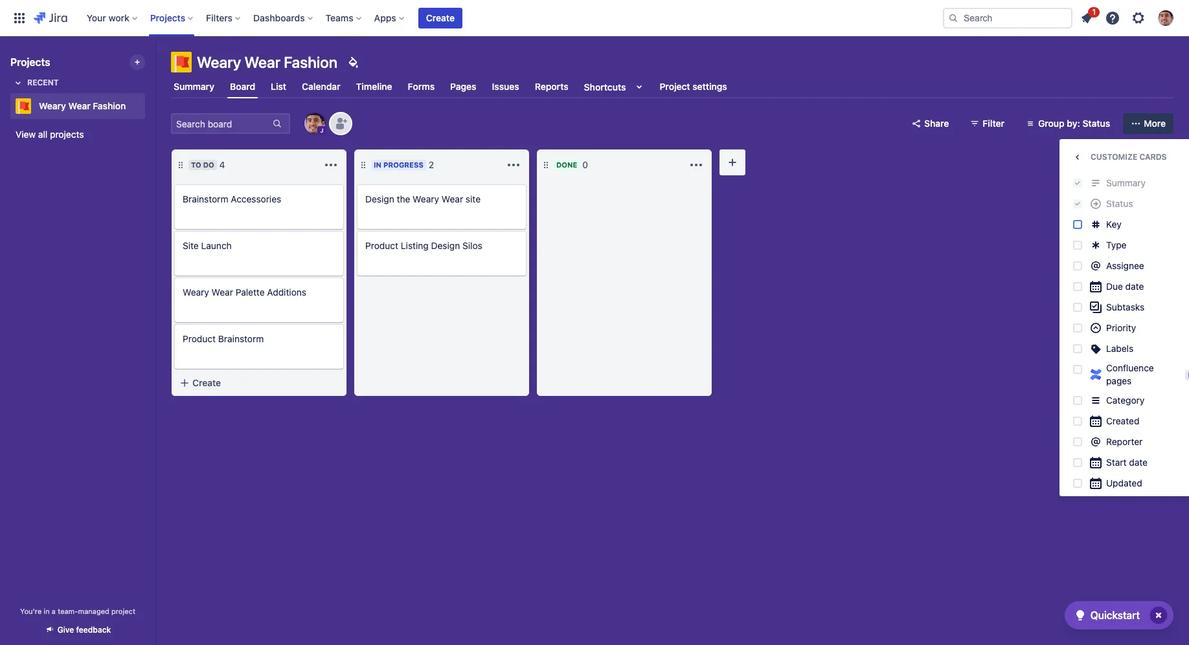 Task type: locate. For each thing, give the bounding box(es) containing it.
confluence image
[[1088, 367, 1104, 383], [1088, 367, 1104, 383]]

banner
[[0, 0, 1189, 36]]

create project image
[[132, 57, 142, 67]]

fashion left add to starred image
[[93, 100, 126, 111]]

jira image
[[34, 10, 67, 26], [34, 10, 67, 26]]

design left the
[[365, 194, 394, 205]]

weary up 'board'
[[197, 53, 241, 71]]

1 horizontal spatial design
[[431, 240, 460, 251]]

in progress 2
[[374, 159, 434, 170]]

forms
[[408, 81, 435, 92]]

projects
[[50, 129, 84, 140]]

create right the apps popup button
[[426, 12, 455, 23]]

settings
[[692, 81, 727, 92]]

projects up recent
[[10, 56, 50, 68]]

0 vertical spatial brainstorm
[[183, 194, 228, 205]]

0 vertical spatial date
[[1125, 281, 1144, 292]]

filter
[[983, 118, 1004, 129]]

1 vertical spatial date
[[1129, 457, 1148, 468]]

create button down the product brainstorm
[[172, 372, 346, 395]]

0 vertical spatial design
[[365, 194, 394, 205]]

weary wear fashion up view all projects link
[[39, 100, 126, 111]]

start date
[[1106, 457, 1148, 468]]

design left silos
[[431, 240, 460, 251]]

weary wear fashion up list
[[197, 53, 337, 71]]

team-
[[58, 607, 78, 616]]

0 horizontal spatial product
[[183, 334, 216, 345]]

view all projects link
[[10, 123, 145, 146]]

weary down recent
[[39, 100, 66, 111]]

done 0
[[556, 159, 588, 170]]

1 vertical spatial create button
[[172, 372, 346, 395]]

summary down customize cards
[[1106, 177, 1146, 188]]

Search board text field
[[172, 115, 271, 133]]

feedback
[[76, 626, 111, 635]]

set background color image
[[345, 54, 361, 70]]

give
[[57, 626, 74, 635]]

column actions menu image left create column image
[[688, 157, 704, 173]]

done
[[556, 161, 577, 169]]

quickstart
[[1090, 610, 1140, 622]]

1 vertical spatial create
[[192, 378, 221, 389]]

by:
[[1067, 118, 1080, 129]]

help image
[[1105, 10, 1120, 26]]

0 vertical spatial create
[[426, 12, 455, 23]]

1 horizontal spatial weary wear fashion
[[197, 53, 337, 71]]

1 column actions menu image from the left
[[323, 157, 339, 173]]

dismiss quickstart image
[[1148, 606, 1169, 626]]

status right by:
[[1082, 118, 1110, 129]]

column actions menu image
[[323, 157, 339, 173], [688, 157, 704, 173]]

0 vertical spatial product
[[365, 240, 398, 251]]

create
[[426, 12, 455, 23], [192, 378, 221, 389]]

1 horizontal spatial create button
[[418, 7, 462, 28]]

0 vertical spatial weary wear fashion
[[197, 53, 337, 71]]

your work button
[[83, 7, 142, 28]]

2
[[429, 159, 434, 170]]

due date
[[1106, 281, 1144, 292]]

add to starred image
[[141, 98, 157, 114]]

create button inside the "primary" element
[[418, 7, 462, 28]]

cards
[[1139, 152, 1167, 162]]

work
[[108, 12, 129, 23]]

1 horizontal spatial fashion
[[284, 53, 337, 71]]

start
[[1106, 457, 1127, 468]]

date right 'due'
[[1125, 281, 1144, 292]]

create button
[[418, 7, 462, 28], [172, 372, 346, 395]]

design
[[365, 194, 394, 205], [431, 240, 460, 251]]

1 horizontal spatial product
[[365, 240, 398, 251]]

back image
[[1070, 150, 1085, 165]]

1 horizontal spatial summary
[[1106, 177, 1146, 188]]

a
[[52, 607, 56, 616]]

1 vertical spatial design
[[431, 240, 460, 251]]

design the weary wear site
[[365, 194, 481, 205]]

search image
[[948, 13, 958, 23]]

projects button
[[146, 7, 198, 28]]

issues link
[[489, 75, 522, 98]]

create button right the apps popup button
[[418, 7, 462, 28]]

1 horizontal spatial create
[[426, 12, 455, 23]]

brainstorm down 'weary wear palette additions'
[[218, 334, 264, 345]]

4
[[219, 159, 225, 170]]

listing
[[401, 240, 429, 251]]

weary
[[197, 53, 241, 71], [39, 100, 66, 111], [413, 194, 439, 205], [183, 287, 209, 298]]

0 vertical spatial projects
[[150, 12, 185, 23]]

date for due date
[[1125, 281, 1144, 292]]

launch
[[201, 240, 232, 251]]

1 vertical spatial fashion
[[93, 100, 126, 111]]

dashboards
[[253, 12, 305, 23]]

reporter
[[1106, 436, 1143, 448]]

brainstorm accessories
[[183, 194, 281, 205]]

weary down site
[[183, 287, 209, 298]]

filters button
[[202, 7, 245, 28]]

create inside the "primary" element
[[426, 12, 455, 23]]

0 horizontal spatial design
[[365, 194, 394, 205]]

create down the product brainstorm
[[192, 378, 221, 389]]

brainstorm
[[183, 194, 228, 205], [218, 334, 264, 345]]

give feedback button
[[37, 620, 119, 641]]

1 horizontal spatial projects
[[150, 12, 185, 23]]

projects right work
[[150, 12, 185, 23]]

product brainstorm
[[183, 334, 264, 345]]

0 horizontal spatial fashion
[[93, 100, 126, 111]]

fashion
[[284, 53, 337, 71], [93, 100, 126, 111]]

priority
[[1106, 323, 1136, 334]]

date for start date
[[1129, 457, 1148, 468]]

fashion up calendar
[[284, 53, 337, 71]]

status
[[1082, 118, 1110, 129], [1106, 198, 1133, 209]]

list
[[271, 81, 286, 92]]

site
[[466, 194, 481, 205]]

summary up search board text field
[[174, 81, 214, 92]]

status up key
[[1106, 198, 1133, 209]]

appswitcher icon image
[[12, 10, 27, 26]]

create column image
[[725, 155, 740, 170]]

summary
[[174, 81, 214, 92], [1106, 177, 1146, 188]]

dashboards button
[[249, 7, 318, 28]]

0 horizontal spatial summary
[[174, 81, 214, 92]]

weary wear fashion
[[197, 53, 337, 71], [39, 100, 126, 111]]

product for product brainstorm
[[183, 334, 216, 345]]

column actions menu image right collapse icon
[[323, 157, 339, 173]]

shortcuts button
[[581, 75, 649, 98]]

product
[[365, 240, 398, 251], [183, 334, 216, 345]]

check image
[[1072, 608, 1088, 624]]

filters
[[206, 12, 233, 23]]

0 horizontal spatial projects
[[10, 56, 50, 68]]

0 horizontal spatial weary wear fashion
[[39, 100, 126, 111]]

1 vertical spatial summary
[[1106, 177, 1146, 188]]

due
[[1106, 281, 1123, 292]]

0
[[582, 159, 588, 170]]

reports link
[[532, 75, 571, 98]]

0 horizontal spatial create button
[[172, 372, 346, 395]]

1 horizontal spatial column actions menu image
[[688, 157, 704, 173]]

0 vertical spatial create button
[[418, 7, 462, 28]]

group
[[1038, 118, 1065, 129]]

1
[[1092, 7, 1096, 17]]

tab list
[[163, 75, 1181, 98]]

1 vertical spatial projects
[[10, 56, 50, 68]]

1 vertical spatial weary wear fashion
[[39, 100, 126, 111]]

date right start
[[1129, 457, 1148, 468]]

timeline
[[356, 81, 392, 92]]

you're
[[20, 607, 42, 616]]

notifications image
[[1079, 10, 1094, 26]]

0 horizontal spatial column actions menu image
[[323, 157, 339, 173]]

confluence
[[1106, 363, 1154, 374]]

accessories
[[231, 194, 281, 205]]

1 vertical spatial product
[[183, 334, 216, 345]]

reports
[[535, 81, 568, 92]]

brainstorm down to do 4
[[183, 194, 228, 205]]



Task type: describe. For each thing, give the bounding box(es) containing it.
weary right the
[[413, 194, 439, 205]]

wear left palette
[[212, 287, 233, 298]]

your profile and settings image
[[1158, 10, 1173, 26]]

project
[[111, 607, 135, 616]]

labels
[[1106, 343, 1133, 354]]

product for product listing design silos
[[365, 240, 398, 251]]

timeline link
[[353, 75, 395, 98]]

issues
[[492, 81, 519, 92]]

more button
[[1123, 113, 1173, 134]]

to do 4
[[191, 159, 225, 170]]

calendar link
[[299, 75, 343, 98]]

apps button
[[370, 7, 409, 28]]

subtasks
[[1106, 302, 1145, 313]]

customize cards
[[1091, 152, 1167, 162]]

give feedback
[[57, 626, 111, 635]]

updated
[[1106, 478, 1142, 489]]

customize
[[1091, 152, 1137, 162]]

Search field
[[943, 7, 1072, 28]]

managed
[[78, 607, 109, 616]]

teams button
[[322, 7, 366, 28]]

column actions menu image
[[506, 157, 521, 173]]

collapse image
[[302, 157, 318, 173]]

settings image
[[1131, 10, 1146, 26]]

view all projects
[[16, 129, 84, 140]]

summary link
[[171, 75, 217, 98]]

silos
[[462, 240, 482, 251]]

do
[[203, 161, 214, 169]]

tab list containing board
[[163, 75, 1181, 98]]

wear left 'site'
[[442, 194, 463, 205]]

type
[[1106, 240, 1127, 251]]

james peterson image
[[304, 113, 325, 134]]

0 horizontal spatial create
[[192, 378, 221, 389]]

your
[[87, 12, 106, 23]]

site
[[183, 240, 199, 251]]

additions
[[267, 287, 306, 298]]

weary inside weary wear fashion link
[[39, 100, 66, 111]]

confluence pages
[[1106, 363, 1154, 387]]

project settings
[[660, 81, 727, 92]]

wear up view all projects link
[[68, 100, 90, 111]]

project settings link
[[657, 75, 730, 98]]

recent
[[27, 78, 59, 87]]

product listing design silos
[[365, 240, 482, 251]]

sidebar navigation image
[[141, 52, 170, 78]]

more
[[1144, 118, 1166, 129]]

weary wear palette additions
[[183, 287, 306, 298]]

created
[[1106, 416, 1139, 427]]

in
[[374, 161, 382, 169]]

wear up list
[[244, 53, 280, 71]]

all
[[38, 129, 47, 140]]

projects inside dropdown button
[[150, 12, 185, 23]]

share button
[[903, 113, 957, 134]]

share
[[924, 118, 949, 129]]

primary element
[[8, 0, 943, 36]]

add people image
[[333, 116, 348, 131]]

0 vertical spatial status
[[1082, 118, 1110, 129]]

collapse recent projects image
[[10, 75, 26, 91]]

2 column actions menu image from the left
[[688, 157, 704, 173]]

pages
[[1106, 376, 1132, 387]]

category
[[1106, 395, 1145, 406]]

shortcuts
[[584, 81, 626, 92]]

1 vertical spatial status
[[1106, 198, 1133, 209]]

assignee
[[1106, 260, 1144, 271]]

weary wear fashion link
[[10, 93, 140, 119]]

forms link
[[405, 75, 437, 98]]

teams
[[326, 12, 353, 23]]

in
[[44, 607, 50, 616]]

banner containing your work
[[0, 0, 1189, 36]]

group by: status
[[1038, 118, 1110, 129]]

pages link
[[448, 75, 479, 98]]

progress
[[383, 161, 423, 169]]

filter button
[[962, 113, 1012, 134]]

view
[[16, 129, 36, 140]]

list link
[[268, 75, 289, 98]]

your work
[[87, 12, 129, 23]]

1 vertical spatial brainstorm
[[218, 334, 264, 345]]

apps
[[374, 12, 396, 23]]

calendar
[[302, 81, 340, 92]]

you're in a team-managed project
[[20, 607, 135, 616]]

0 vertical spatial summary
[[174, 81, 214, 92]]

to
[[191, 161, 201, 169]]

0 vertical spatial fashion
[[284, 53, 337, 71]]

site launch
[[183, 240, 232, 251]]

project
[[660, 81, 690, 92]]

pages
[[450, 81, 476, 92]]

palette
[[236, 287, 265, 298]]

board
[[230, 81, 255, 92]]

fashion inside weary wear fashion link
[[93, 100, 126, 111]]



Task type: vqa. For each thing, say whether or not it's contained in the screenshot.
Confluence
yes



